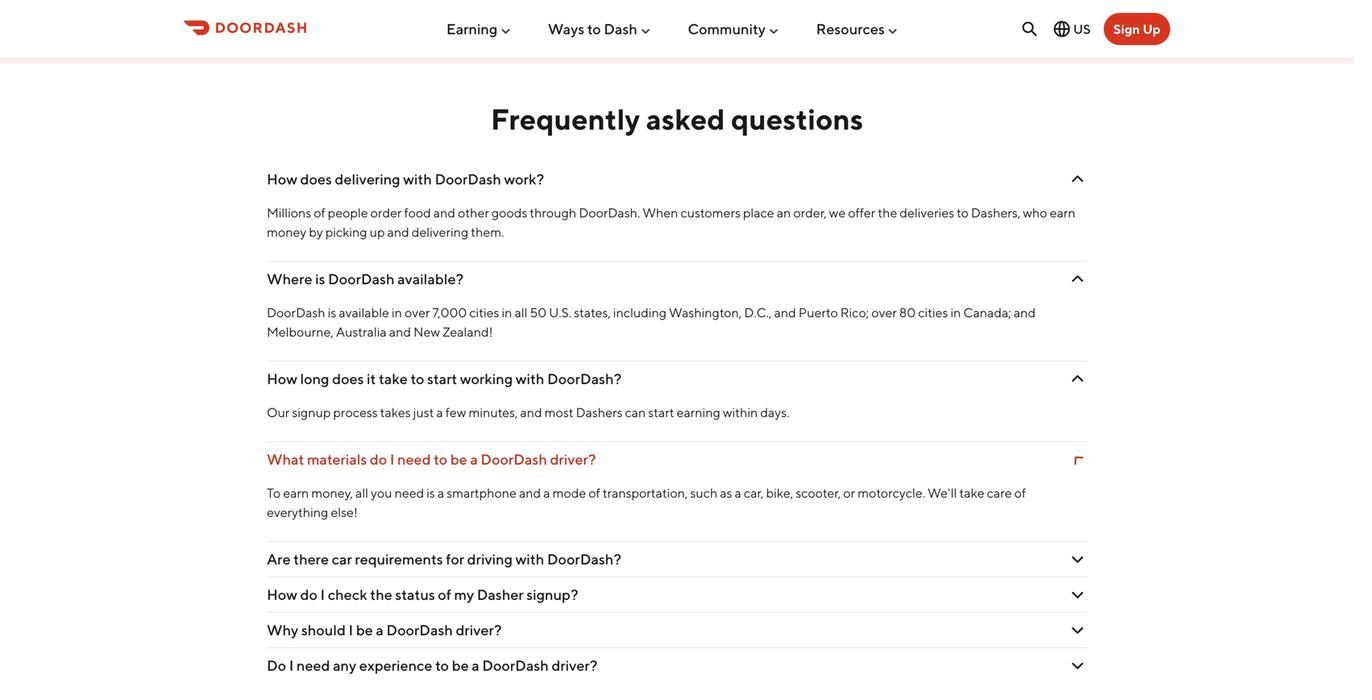 Task type: vqa. For each thing, say whether or not it's contained in the screenshot.
"Why become a Bike Dasher?"
no



Task type: describe. For each thing, give the bounding box(es) containing it.
2 chevron down image from the top
[[1068, 621, 1088, 641]]

need inside to earn money, all you need is a smartphone and a mode of transportation, such as a car, bike, scooter, or motorcycle. we'll take care of everything else!
[[395, 486, 424, 501]]

sign
[[1114, 21, 1140, 37]]

how long does it take to start working with doordash?
[[267, 370, 622, 388]]

do
[[267, 657, 286, 675]]

frequently asked questions
[[491, 102, 864, 136]]

0 vertical spatial doordash?
[[547, 370, 622, 388]]

materials
[[307, 451, 367, 468]]

d.c.,
[[744, 305, 772, 320]]

sign up button
[[1104, 13, 1171, 45]]

rico;
[[841, 305, 869, 320]]

i up you
[[390, 451, 395, 468]]

people
[[328, 205, 368, 220]]

few
[[446, 405, 466, 420]]

and right up
[[387, 225, 409, 240]]

up
[[1143, 21, 1161, 37]]

chevron down image for driver?
[[1068, 657, 1088, 676]]

1 vertical spatial doordash?
[[547, 551, 622, 568]]

most
[[545, 405, 574, 420]]

driver? for what materials do i need to be a doordash driver?
[[550, 451, 596, 468]]

resources
[[816, 20, 885, 38]]

0 horizontal spatial delivering
[[335, 171, 400, 188]]

and inside to earn money, all you need is a smartphone and a mode of transportation, such as a car, bike, scooter, or motorcycle. we'll take care of everything else!
[[519, 486, 541, 501]]

dasher
[[477, 587, 524, 604]]

where
[[267, 270, 312, 288]]

community
[[688, 20, 766, 38]]

to for how long does it take to start working with doordash?
[[411, 370, 424, 388]]

i right should
[[349, 622, 353, 639]]

work?
[[504, 171, 544, 188]]

days.
[[761, 405, 790, 420]]

new
[[414, 324, 440, 340]]

earn inside to earn money, all you need is a smartphone and a mode of transportation, such as a car, bike, scooter, or motorcycle. we'll take care of everything else!
[[283, 486, 309, 501]]

other
[[458, 205, 489, 220]]

1 vertical spatial the
[[370, 587, 392, 604]]

by
[[309, 225, 323, 240]]

as
[[720, 486, 732, 501]]

0 vertical spatial do
[[370, 451, 387, 468]]

doordash inside doordash is available in over 7,000 cities in all 50 u.s. states, including washington, d.c., and puerto rico; over 80 cities in canada; and melbourne, australia and new zealand!
[[267, 305, 325, 320]]

2 cities from the left
[[918, 305, 948, 320]]

millions
[[267, 205, 311, 220]]

1 cities from the left
[[469, 305, 499, 320]]

a left few
[[437, 405, 443, 420]]

car
[[332, 551, 352, 568]]

a right as
[[735, 486, 742, 501]]

car,
[[744, 486, 764, 501]]

transportation,
[[603, 486, 688, 501]]

doordash down how do i check the status of my dasher signup?
[[387, 622, 453, 639]]

delivering inside the millions of people order food and other goods through doordash. when customers place an order, we offer the deliveries to dashers, who earn money by picking up and delivering them.
[[412, 225, 469, 240]]

it
[[367, 370, 376, 388]]

how does delivering with doordash work?
[[267, 171, 544, 188]]

scooter,
[[796, 486, 841, 501]]

money
[[267, 225, 307, 240]]

all inside to earn money, all you need is a smartphone and a mode of transportation, such as a car, bike, scooter, or motorcycle. we'll take care of everything else!
[[356, 486, 368, 501]]

dashers
[[576, 405, 623, 420]]

earning link
[[447, 14, 512, 44]]

of right mode
[[589, 486, 600, 501]]

food
[[404, 205, 431, 220]]

states,
[[574, 305, 611, 320]]

order,
[[794, 205, 827, 220]]

minutes,
[[469, 405, 518, 420]]

sign up
[[1114, 21, 1161, 37]]

you
[[371, 486, 392, 501]]

7,000
[[433, 305, 467, 320]]

are
[[267, 551, 291, 568]]

available
[[339, 305, 389, 320]]

chevron down image for my
[[1068, 586, 1088, 605]]

customers
[[681, 205, 741, 220]]

what
[[267, 451, 304, 468]]

to inside the millions of people order food and other goods through doordash. when customers place an order, we offer the deliveries to dashers, who earn money by picking up and delivering them.
[[957, 205, 969, 220]]

frequently
[[491, 102, 640, 136]]

order
[[371, 205, 402, 220]]

deliveries
[[900, 205, 955, 220]]

is for available
[[328, 305, 336, 320]]

our
[[267, 405, 290, 420]]

for
[[446, 551, 464, 568]]

smartphone
[[447, 486, 517, 501]]

ways
[[548, 20, 585, 38]]

1 over from the left
[[405, 305, 430, 320]]

a down what materials do i need to be a doordash driver?
[[438, 486, 444, 501]]

requirements
[[355, 551, 443, 568]]

through
[[530, 205, 577, 220]]

earn inside the millions of people order food and other goods through doordash. when customers place an order, we offer the deliveries to dashers, who earn money by picking up and delivering them.
[[1050, 205, 1076, 220]]

earning
[[677, 405, 721, 420]]

are there car requirements for driving with doordash?
[[267, 551, 622, 568]]

0 vertical spatial with
[[403, 171, 432, 188]]

0 horizontal spatial take
[[379, 370, 408, 388]]

how for how long does it take to start working with doordash?
[[267, 370, 297, 388]]

who
[[1023, 205, 1048, 220]]

australia
[[336, 324, 387, 340]]

doordash.
[[579, 205, 640, 220]]

community link
[[688, 14, 780, 44]]

available?
[[398, 270, 464, 288]]

how do i check the status of my dasher signup?
[[267, 587, 578, 604]]

doordash up smartphone
[[481, 451, 547, 468]]

1 vertical spatial be
[[356, 622, 373, 639]]

1 in from the left
[[392, 305, 402, 320]]

or
[[844, 486, 856, 501]]

driver? for do i need any experience to be a doordash driver?
[[552, 657, 598, 675]]

0 horizontal spatial do
[[300, 587, 318, 604]]

to for what materials do i need to be a doordash driver?
[[434, 451, 448, 468]]

2 vertical spatial need
[[297, 657, 330, 675]]

1 vertical spatial with
[[516, 370, 545, 388]]

1 horizontal spatial does
[[332, 370, 364, 388]]

2 over from the left
[[872, 305, 897, 320]]

0 vertical spatial does
[[300, 171, 332, 188]]

signup
[[292, 405, 331, 420]]

picking
[[326, 225, 367, 240]]



Task type: locate. For each thing, give the bounding box(es) containing it.
over up 'new'
[[405, 305, 430, 320]]

chevron down image
[[1068, 170, 1088, 189], [1068, 270, 1088, 289], [1067, 449, 1089, 471], [1068, 550, 1088, 570], [1068, 586, 1088, 605]]

money,
[[311, 486, 353, 501]]

driver? down my
[[456, 622, 502, 639]]

should
[[301, 622, 346, 639]]

how up why
[[267, 587, 297, 604]]

0 horizontal spatial is
[[315, 270, 325, 288]]

does up "millions"
[[300, 171, 332, 188]]

globe line image
[[1053, 19, 1072, 39]]

up
[[370, 225, 385, 240]]

driver? down signup?
[[552, 657, 598, 675]]

1 horizontal spatial do
[[370, 451, 387, 468]]

we
[[829, 205, 846, 220]]

be up smartphone
[[450, 451, 467, 468]]

to left dash
[[588, 20, 601, 38]]

2 vertical spatial driver?
[[552, 657, 598, 675]]

1 horizontal spatial start
[[648, 405, 674, 420]]

doordash? up 'dashers' at left
[[547, 370, 622, 388]]

ways to dash link
[[548, 14, 652, 44]]

and right food
[[434, 205, 456, 220]]

how for how does delivering with doordash work?
[[267, 171, 297, 188]]

dash
[[604, 20, 638, 38]]

why should i be a doordash driver?
[[267, 622, 502, 639]]

in right available
[[392, 305, 402, 320]]

check
[[328, 587, 367, 604]]

1 vertical spatial need
[[395, 486, 424, 501]]

2 in from the left
[[502, 305, 512, 320]]

resources link
[[816, 14, 900, 44]]

0 horizontal spatial in
[[392, 305, 402, 320]]

be right experience
[[452, 657, 469, 675]]

1 chevron down image from the top
[[1068, 370, 1088, 389]]

1 horizontal spatial is
[[328, 305, 336, 320]]

2 vertical spatial is
[[427, 486, 435, 501]]

zealand!
[[443, 324, 493, 340]]

working
[[460, 370, 513, 388]]

1 vertical spatial chevron down image
[[1068, 621, 1088, 641]]

doordash?
[[547, 370, 622, 388], [547, 551, 622, 568]]

need
[[397, 451, 431, 468], [395, 486, 424, 501], [297, 657, 330, 675]]

what materials do i need to be a doordash driver?
[[267, 451, 596, 468]]

1 horizontal spatial over
[[872, 305, 897, 320]]

to left dashers,
[[957, 205, 969, 220]]

delivering
[[335, 171, 400, 188], [412, 225, 469, 240]]

1 horizontal spatial take
[[960, 486, 985, 501]]

1 vertical spatial driver?
[[456, 622, 502, 639]]

2 how from the top
[[267, 370, 297, 388]]

including
[[613, 305, 667, 320]]

doordash
[[435, 171, 501, 188], [328, 270, 395, 288], [267, 305, 325, 320], [481, 451, 547, 468], [387, 622, 453, 639], [482, 657, 549, 675]]

us
[[1074, 21, 1091, 37]]

0 horizontal spatial over
[[405, 305, 430, 320]]

to up just at the bottom left of page
[[411, 370, 424, 388]]

them.
[[471, 225, 504, 240]]

how up "millions"
[[267, 171, 297, 188]]

0 vertical spatial all
[[515, 305, 528, 320]]

0 vertical spatial the
[[878, 205, 898, 220]]

take left care at the right of the page
[[960, 486, 985, 501]]

a down my
[[472, 657, 479, 675]]

and right canada;
[[1014, 305, 1036, 320]]

is right where
[[315, 270, 325, 288]]

to
[[588, 20, 601, 38], [957, 205, 969, 220], [411, 370, 424, 388], [434, 451, 448, 468], [435, 657, 449, 675]]

i right do
[[289, 657, 294, 675]]

the right check
[[370, 587, 392, 604]]

0 horizontal spatial the
[[370, 587, 392, 604]]

chevron down image for doordash?
[[1068, 550, 1088, 570]]

how for how do i check the status of my dasher signup?
[[267, 587, 297, 604]]

0 vertical spatial chevron down image
[[1068, 370, 1088, 389]]

care
[[987, 486, 1012, 501]]

0 horizontal spatial cities
[[469, 305, 499, 320]]

earning
[[447, 20, 498, 38]]

all left 50
[[515, 305, 528, 320]]

take
[[379, 370, 408, 388], [960, 486, 985, 501]]

0 vertical spatial how
[[267, 171, 297, 188]]

cities up zealand!
[[469, 305, 499, 320]]

in left canada;
[[951, 305, 961, 320]]

1 vertical spatial all
[[356, 486, 368, 501]]

1 vertical spatial do
[[300, 587, 318, 604]]

need down just at the bottom left of page
[[397, 451, 431, 468]]

to earn money, all you need is a smartphone and a mode of transportation, such as a car, bike, scooter, or motorcycle. we'll take care of everything else!
[[267, 486, 1026, 520]]

of up "by" on the top
[[314, 205, 325, 220]]

doordash? up signup?
[[547, 551, 622, 568]]

how left long at the bottom left of page
[[267, 370, 297, 388]]

else!
[[331, 505, 358, 520]]

earn up everything
[[283, 486, 309, 501]]

to
[[267, 486, 281, 501]]

0 vertical spatial earn
[[1050, 205, 1076, 220]]

the
[[878, 205, 898, 220], [370, 587, 392, 604]]

u.s.
[[549, 305, 572, 320]]

to right experience
[[435, 657, 449, 675]]

2 vertical spatial with
[[516, 551, 544, 568]]

is inside doordash is available in over 7,000 cities in all 50 u.s. states, including washington, d.c., and puerto rico; over 80 cities in canada; and melbourne, australia and new zealand!
[[328, 305, 336, 320]]

doordash is available in over 7,000 cities in all 50 u.s. states, including washington, d.c., and puerto rico; over 80 cities in canada; and melbourne, australia and new zealand!
[[267, 305, 1036, 340]]

all
[[515, 305, 528, 320], [356, 486, 368, 501]]

1 horizontal spatial delivering
[[412, 225, 469, 240]]

and left mode
[[519, 486, 541, 501]]

0 vertical spatial delivering
[[335, 171, 400, 188]]

asked
[[646, 102, 725, 136]]

chevron down image for doordash?
[[1068, 370, 1088, 389]]

any
[[333, 657, 356, 675]]

with up our signup process takes just a few minutes, and most dashers can start earning within days.
[[516, 370, 545, 388]]

is down what materials do i need to be a doordash driver?
[[427, 486, 435, 501]]

a left mode
[[544, 486, 550, 501]]

start up few
[[427, 370, 457, 388]]

how
[[267, 171, 297, 188], [267, 370, 297, 388], [267, 587, 297, 604]]

doordash up available
[[328, 270, 395, 288]]

melbourne,
[[267, 324, 334, 340]]

and left most
[[520, 405, 542, 420]]

can
[[625, 405, 646, 420]]

everything
[[267, 505, 328, 520]]

washington,
[[669, 305, 742, 320]]

1 vertical spatial earn
[[283, 486, 309, 501]]

to for do i need any experience to be a doordash driver?
[[435, 657, 449, 675]]

chevron down image
[[1068, 370, 1088, 389], [1068, 621, 1088, 641], [1068, 657, 1088, 676]]

0 vertical spatial need
[[397, 451, 431, 468]]

cities
[[469, 305, 499, 320], [918, 305, 948, 320]]

my
[[454, 587, 474, 604]]

start right can
[[648, 405, 674, 420]]

do down there
[[300, 587, 318, 604]]

chevron down image for a
[[1067, 449, 1089, 471]]

canada;
[[964, 305, 1012, 320]]

with right driving
[[516, 551, 544, 568]]

0 horizontal spatial start
[[427, 370, 457, 388]]

all left you
[[356, 486, 368, 501]]

earn
[[1050, 205, 1076, 220], [283, 486, 309, 501]]

of right care at the right of the page
[[1015, 486, 1026, 501]]

be down check
[[356, 622, 373, 639]]

do up you
[[370, 451, 387, 468]]

in
[[392, 305, 402, 320], [502, 305, 512, 320], [951, 305, 961, 320]]

need left the any
[[297, 657, 330, 675]]

doordash up melbourne,
[[267, 305, 325, 320]]

1 horizontal spatial the
[[878, 205, 898, 220]]

be for need
[[450, 451, 467, 468]]

1 vertical spatial is
[[328, 305, 336, 320]]

1 horizontal spatial cities
[[918, 305, 948, 320]]

start
[[427, 370, 457, 388], [648, 405, 674, 420]]

of
[[314, 205, 325, 220], [589, 486, 600, 501], [1015, 486, 1026, 501], [438, 587, 451, 604]]

place
[[743, 205, 775, 220]]

1 horizontal spatial in
[[502, 305, 512, 320]]

puerto
[[799, 305, 838, 320]]

of inside the millions of people order food and other goods through doordash. when customers place an order, we offer the deliveries to dashers, who earn money by picking up and delivering them.
[[314, 205, 325, 220]]

earn right who
[[1050, 205, 1076, 220]]

3 chevron down image from the top
[[1068, 657, 1088, 676]]

where is doordash available?
[[267, 270, 464, 288]]

2 vertical spatial be
[[452, 657, 469, 675]]

i left check
[[320, 587, 325, 604]]

2 horizontal spatial is
[[427, 486, 435, 501]]

doordash down dasher
[[482, 657, 549, 675]]

2 vertical spatial chevron down image
[[1068, 657, 1088, 676]]

our signup process takes just a few minutes, and most dashers can start earning within days.
[[267, 405, 790, 420]]

do i need any experience to be a doordash driver?
[[267, 657, 598, 675]]

within
[[723, 405, 758, 420]]

the inside the millions of people order food and other goods through doordash. when customers place an order, we offer the deliveries to dashers, who earn money by picking up and delivering them.
[[878, 205, 898, 220]]

driver? up mode
[[550, 451, 596, 468]]

motorcycle.
[[858, 486, 926, 501]]

is inside to earn money, all you need is a smartphone and a mode of transportation, such as a car, bike, scooter, or motorcycle. we'll take care of everything else!
[[427, 486, 435, 501]]

take inside to earn money, all you need is a smartphone and a mode of transportation, such as a car, bike, scooter, or motorcycle. we'll take care of everything else!
[[960, 486, 985, 501]]

is for doordash
[[315, 270, 325, 288]]

0 vertical spatial start
[[427, 370, 457, 388]]

and
[[434, 205, 456, 220], [387, 225, 409, 240], [774, 305, 796, 320], [1014, 305, 1036, 320], [389, 324, 411, 340], [520, 405, 542, 420], [519, 486, 541, 501]]

0 horizontal spatial does
[[300, 171, 332, 188]]

cities right 80
[[918, 305, 948, 320]]

there
[[294, 551, 329, 568]]

1 horizontal spatial earn
[[1050, 205, 1076, 220]]

with up food
[[403, 171, 432, 188]]

1 vertical spatial delivering
[[412, 225, 469, 240]]

an
[[777, 205, 791, 220]]

0 vertical spatial is
[[315, 270, 325, 288]]

0 vertical spatial driver?
[[550, 451, 596, 468]]

and right d.c.,
[[774, 305, 796, 320]]

takes
[[380, 405, 411, 420]]

0 horizontal spatial all
[[356, 486, 368, 501]]

1 vertical spatial start
[[648, 405, 674, 420]]

1 vertical spatial take
[[960, 486, 985, 501]]

0 vertical spatial be
[[450, 451, 467, 468]]

delivering down food
[[412, 225, 469, 240]]

is
[[315, 270, 325, 288], [328, 305, 336, 320], [427, 486, 435, 501]]

1 horizontal spatial all
[[515, 305, 528, 320]]

offer
[[848, 205, 876, 220]]

all inside doordash is available in over 7,000 cities in all 50 u.s. states, including washington, d.c., and puerto rico; over 80 cities in canada; and melbourne, australia and new zealand!
[[515, 305, 528, 320]]

a up smartphone
[[470, 451, 478, 468]]

doordash up the other
[[435, 171, 501, 188]]

50
[[530, 305, 547, 320]]

does
[[300, 171, 332, 188], [332, 370, 364, 388]]

is left available
[[328, 305, 336, 320]]

a up experience
[[376, 622, 384, 639]]

long
[[300, 370, 329, 388]]

3 in from the left
[[951, 305, 961, 320]]

bike,
[[766, 486, 794, 501]]

2 vertical spatial how
[[267, 587, 297, 604]]

does left it
[[332, 370, 364, 388]]

need right you
[[395, 486, 424, 501]]

0 vertical spatial take
[[379, 370, 408, 388]]

1 vertical spatial how
[[267, 370, 297, 388]]

in left 50
[[502, 305, 512, 320]]

the right offer
[[878, 205, 898, 220]]

be for experience
[[452, 657, 469, 675]]

over left 80
[[872, 305, 897, 320]]

0 horizontal spatial earn
[[283, 486, 309, 501]]

3 how from the top
[[267, 587, 297, 604]]

of left my
[[438, 587, 451, 604]]

and left 'new'
[[389, 324, 411, 340]]

delivering up the order
[[335, 171, 400, 188]]

80
[[900, 305, 916, 320]]

driving
[[467, 551, 513, 568]]

to down few
[[434, 451, 448, 468]]

2 horizontal spatial in
[[951, 305, 961, 320]]

take right it
[[379, 370, 408, 388]]

such
[[690, 486, 718, 501]]

1 vertical spatial does
[[332, 370, 364, 388]]

mode
[[553, 486, 586, 501]]

1 how from the top
[[267, 171, 297, 188]]

process
[[333, 405, 378, 420]]

be
[[450, 451, 467, 468], [356, 622, 373, 639], [452, 657, 469, 675]]



